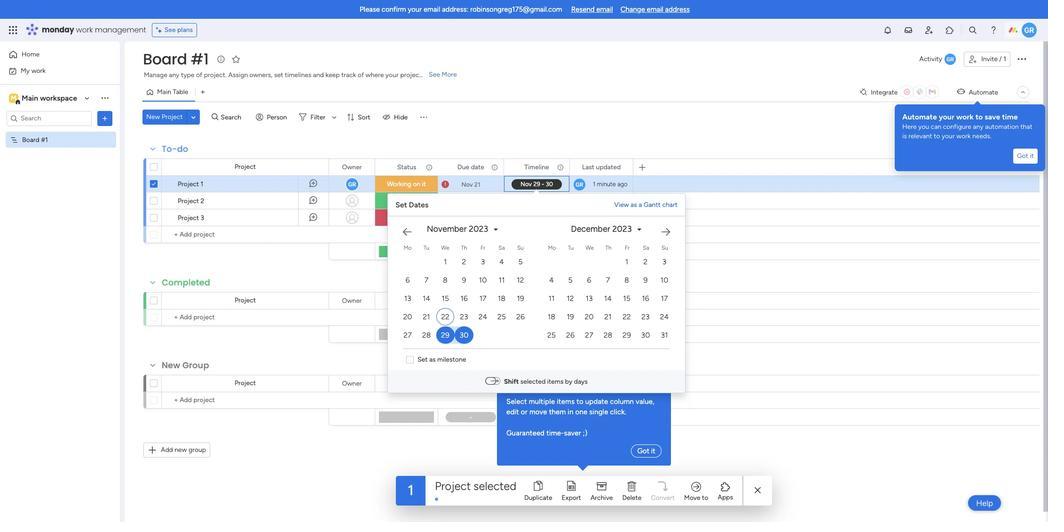 Task type: describe. For each thing, give the bounding box(es) containing it.
2 last updated field from the top
[[580, 296, 623, 306]]

inbox image
[[904, 25, 914, 35]]

timeline for 1st the timeline field from the top of the page
[[525, 163, 549, 171]]

convert
[[651, 494, 675, 502]]

2 9 button from the left
[[637, 271, 655, 289]]

region containing november 2023
[[388, 213, 970, 356]]

column information image for due date
[[491, 164, 499, 171]]

chart
[[663, 201, 678, 209]]

help button
[[969, 495, 1002, 511]]

apps
[[718, 494, 734, 502]]

1 8 button from the left
[[437, 271, 455, 289]]

click.
[[610, 408, 627, 416]]

3 ago from the top
[[618, 214, 628, 221]]

menu image
[[419, 112, 429, 122]]

to-do
[[162, 143, 188, 155]]

my work
[[21, 67, 46, 75]]

1 horizontal spatial 23
[[474, 214, 481, 221]]

1 horizontal spatial 21
[[475, 181, 481, 188]]

1 21 button from the left
[[418, 308, 436, 326]]

november
[[427, 224, 467, 234]]

2 13 button from the left
[[581, 290, 598, 307]]

person button
[[252, 110, 293, 125]]

1 last updated field from the top
[[580, 162, 623, 172]]

work right "monday"
[[76, 24, 93, 35]]

automate for automate your work to save time here you can configure any automation that is relevant to your work needs.
[[903, 112, 938, 121]]

see plans button
[[152, 23, 197, 37]]

2 16 from the left
[[642, 294, 650, 303]]

2 27 button from the left
[[581, 327, 598, 344]]

2 8 from the left
[[625, 276, 630, 285]]

1 15 button from the left
[[437, 290, 455, 307]]

2 due date field from the top
[[456, 296, 487, 306]]

address
[[666, 5, 690, 14]]

10 for 2nd 10 button from right
[[479, 276, 487, 285]]

any inside automate your work to save time here you can configure any automation that is relevant to your work needs.
[[974, 123, 984, 131]]

main workspace
[[22, 93, 77, 102]]

1 due date field from the top
[[456, 162, 487, 172]]

17 for second 17 'button' from the right
[[480, 294, 487, 303]]

1 mo from the left
[[404, 245, 412, 251]]

set for set as milestone
[[418, 356, 428, 364]]

owner field for new group
[[340, 379, 364, 389]]

24 for 2nd 24 button from right
[[479, 312, 488, 321]]

by
[[565, 378, 573, 386]]

to left save
[[976, 112, 984, 121]]

manage any type of project. assign owners, set timelines and keep track of where your project stands.
[[144, 71, 444, 79]]

0 horizontal spatial 12
[[517, 276, 524, 285]]

2 minute from the top
[[597, 197, 616, 204]]

board inside list box
[[22, 136, 39, 144]]

0 horizontal spatial 18 button
[[493, 290, 511, 307]]

email for resend email
[[597, 5, 613, 14]]

1 15 from the left
[[442, 294, 449, 303]]

2 10 button from the left
[[656, 271, 674, 289]]

2 button for november 2023
[[455, 253, 473, 271]]

working on it
[[387, 180, 426, 188]]

to inside select multiple items to update column value, edit or move them in one single click.
[[577, 397, 584, 406]]

1 14 from the left
[[423, 294, 431, 303]]

2 owner from the top
[[342, 297, 362, 305]]

resend email
[[572, 5, 613, 14]]

project.
[[204, 71, 227, 79]]

filter
[[311, 113, 326, 121]]

2 of from the left
[[358, 71, 364, 79]]

got it for got it link
[[638, 447, 656, 455]]

got it button
[[1014, 149, 1038, 164]]

1 13 button from the left
[[399, 290, 417, 307]]

autopilot image
[[958, 86, 966, 98]]

0 horizontal spatial 3
[[201, 214, 204, 222]]

invite / 1
[[982, 55, 1007, 63]]

1 sa from the left
[[499, 245, 505, 251]]

resend
[[572, 5, 595, 14]]

items for at
[[569, 382, 590, 393]]

project inside button
[[162, 113, 183, 121]]

at
[[592, 382, 600, 393]]

it for got it link
[[652, 447, 656, 455]]

2 updated from the top
[[596, 297, 621, 305]]

please confirm your email address: robinsongreg175@gmail.com
[[360, 5, 563, 14]]

1 29 from the left
[[441, 331, 450, 340]]

2 date from the top
[[471, 297, 485, 305]]

nov 21
[[462, 181, 481, 188]]

home
[[22, 50, 40, 58]]

your right where
[[386, 71, 399, 79]]

and
[[313, 71, 324, 79]]

23 for 2nd '23' button from left
[[642, 312, 650, 321]]

time
[[1003, 112, 1018, 121]]

select
[[507, 397, 527, 406]]

0 horizontal spatial 11 button
[[493, 271, 511, 289]]

3 minute from the top
[[597, 214, 616, 221]]

13 for second 13 button
[[586, 294, 593, 303]]

change email address
[[621, 5, 690, 14]]

new
[[175, 446, 187, 454]]

31
[[661, 331, 668, 340]]

dates
[[409, 200, 429, 209]]

Completed field
[[160, 277, 213, 289]]

Search field
[[219, 111, 247, 124]]

2 + add project text field from the top
[[167, 395, 325, 406]]

0 horizontal spatial 5 button
[[512, 253, 530, 271]]

1 vertical spatial 11 button
[[543, 290, 561, 307]]

2 fr from the left
[[625, 245, 630, 251]]

days
[[574, 378, 588, 386]]

add to favorites image
[[231, 54, 241, 64]]

arrow down image
[[329, 112, 340, 123]]

notifications image
[[884, 25, 893, 35]]

set
[[274, 71, 283, 79]]

2 7 button from the left
[[599, 271, 617, 289]]

configure
[[944, 123, 972, 131]]

monday
[[42, 24, 74, 35]]

nov 23
[[461, 214, 481, 221]]

1 1 minute ago from the top
[[593, 181, 628, 188]]

1 we from the left
[[441, 245, 450, 251]]

0 vertical spatial board #1
[[143, 48, 209, 70]]

a
[[639, 201, 642, 209]]

view as a gantt chart
[[615, 201, 678, 209]]

group
[[183, 359, 209, 371]]

1 fr from the left
[[481, 245, 486, 251]]

shift
[[504, 378, 519, 386]]

you
[[919, 123, 930, 131]]

email for change email address
[[647, 5, 664, 14]]

3 timeline field from the top
[[522, 379, 552, 389]]

1 minute from the top
[[597, 181, 616, 188]]

2 14 button from the left
[[599, 290, 617, 307]]

#1 inside the board #1 list box
[[41, 136, 48, 144]]

milestone
[[438, 356, 466, 364]]

project 2
[[178, 197, 204, 205]]

got it link
[[632, 444, 662, 458]]

shift selected items by days
[[504, 378, 588, 386]]

monday work management
[[42, 24, 146, 35]]

export
[[562, 494, 582, 502]]

or
[[521, 408, 528, 416]]

1 6 from the left
[[406, 276, 410, 285]]

0 horizontal spatial any
[[169, 71, 179, 79]]

value,
[[636, 397, 655, 406]]

2 sa from the left
[[643, 245, 650, 251]]

2 status field from the top
[[395, 296, 419, 306]]

see for see more
[[429, 71, 440, 79]]

selected for project
[[474, 479, 517, 493]]

as for set
[[430, 356, 436, 364]]

new project
[[146, 113, 183, 121]]

timeline for 3rd the timeline field from the top
[[525, 379, 549, 387]]

search everything image
[[969, 25, 978, 35]]

2 horizontal spatial 21
[[605, 312, 612, 321]]

do
[[177, 143, 188, 155]]

1 8 from the left
[[443, 276, 448, 285]]

3 last from the top
[[582, 379, 595, 387]]

1 button for november 2023
[[437, 253, 455, 271]]

main for main table
[[157, 88, 171, 96]]

0 vertical spatial 26 button
[[512, 308, 530, 326]]

time-
[[547, 429, 564, 438]]

1 vertical spatial options image
[[100, 114, 110, 123]]

apps image
[[946, 25, 955, 35]]

1 20 from the left
[[403, 312, 412, 321]]

caret down image
[[638, 226, 642, 233]]

0 vertical spatial #1
[[191, 48, 209, 70]]

dapulse integrations image
[[861, 89, 868, 96]]

1 20 button from the left
[[399, 308, 417, 326]]

automate for automate
[[969, 88, 999, 96]]

1 ago from the top
[[618, 181, 628, 188]]

1 vertical spatial 4 button
[[543, 271, 561, 289]]

1 due from the top
[[458, 163, 470, 171]]

update
[[586, 397, 609, 406]]

last updated for third last updated field from the bottom
[[582, 163, 621, 171]]

where
[[366, 71, 384, 79]]

single
[[590, 408, 609, 416]]

2 15 button from the left
[[618, 290, 636, 307]]

2 30 button from the left
[[637, 327, 655, 344]]

25 for leftmost "25" button
[[498, 312, 506, 321]]

0 vertical spatial 19 button
[[512, 290, 530, 307]]

3 button for december 2023
[[656, 253, 674, 271]]

2 1 minute ago from the top
[[593, 197, 628, 204]]

add new group
[[161, 446, 206, 454]]

one
[[576, 408, 588, 416]]

main table button
[[143, 85, 195, 100]]

set dates
[[396, 200, 429, 209]]

to-
[[162, 143, 177, 155]]

3 for november 2023
[[481, 257, 485, 266]]

project 3
[[178, 214, 204, 222]]

set for set dates
[[396, 200, 407, 209]]

guaranteed time-saver ;)
[[507, 429, 588, 438]]

2023 for december 2023
[[613, 224, 632, 234]]

select product image
[[8, 25, 18, 35]]

3 updated from the top
[[596, 379, 621, 387]]

november 2023
[[427, 224, 489, 234]]

invite / 1 button
[[965, 52, 1011, 67]]

2 6 button from the left
[[581, 271, 598, 289]]

11 for bottom 11 button
[[549, 294, 555, 303]]

got for got it link
[[638, 447, 650, 455]]

workspace
[[40, 93, 77, 102]]

2 15 from the left
[[624, 294, 631, 303]]

7 for first the 7 "button" from the left
[[425, 276, 429, 285]]

change
[[621, 5, 645, 14]]

in
[[568, 408, 574, 416]]

New Group field
[[160, 359, 212, 372]]

group
[[189, 446, 206, 454]]

1 due date from the top
[[458, 163, 485, 171]]

9 for first 9 button
[[462, 276, 467, 285]]

9 for 2nd 9 button
[[644, 276, 648, 285]]

2 timeline field from the top
[[522, 296, 552, 306]]

4 for top 4 button
[[500, 257, 504, 266]]

last updated for 3rd last updated field from the top
[[582, 379, 621, 387]]

home button
[[6, 47, 101, 62]]

0 vertical spatial 26
[[517, 312, 525, 321]]

2 14 from the left
[[605, 294, 612, 303]]

update multiple items at once!
[[507, 382, 623, 393]]

completed
[[162, 277, 210, 288]]

to right move
[[703, 494, 709, 502]]

1 22 from the left
[[441, 312, 450, 321]]

1 vertical spatial 19 button
[[562, 308, 580, 326]]

2 22 button from the left
[[618, 308, 636, 326]]

2 last from the top
[[582, 297, 595, 305]]

24 for second 24 button from the left
[[660, 312, 669, 321]]

them
[[549, 408, 566, 416]]

multiple for select
[[529, 397, 555, 406]]

1 vertical spatial 26 button
[[562, 327, 580, 344]]

save
[[985, 112, 1001, 121]]

1 timeline field from the top
[[522, 162, 552, 172]]

2 due from the top
[[458, 297, 470, 305]]

duplicate
[[525, 494, 553, 502]]

3 1 minute ago from the top
[[593, 214, 628, 221]]

2 20 from the left
[[585, 312, 594, 321]]

1 22 button from the left
[[437, 308, 455, 326]]

hide button
[[379, 110, 414, 125]]

is
[[903, 132, 908, 140]]

sort button
[[343, 110, 376, 125]]

v2 overdue deadline image
[[442, 180, 449, 189]]

1 horizontal spatial 12
[[567, 294, 574, 303]]

sort
[[358, 113, 371, 121]]

owner for group
[[342, 379, 362, 387]]

0 vertical spatial 12 button
[[512, 271, 530, 289]]

1 inside 'invite / 1' button
[[1004, 55, 1007, 63]]

0 horizontal spatial it
[[422, 180, 426, 188]]

2 21 button from the left
[[599, 308, 617, 326]]

7 for 1st the 7 "button" from the right
[[606, 276, 610, 285]]

project selected
[[435, 479, 517, 493]]

1 vertical spatial 26
[[567, 331, 575, 340]]

0 horizontal spatial 21
[[423, 312, 430, 321]]

timeline for second the timeline field from the bottom of the page
[[525, 297, 549, 305]]

2 8 button from the left
[[618, 271, 636, 289]]

To-do field
[[160, 143, 191, 155]]

selected for shift
[[521, 378, 546, 386]]

2 30 from the left
[[642, 331, 650, 340]]

1 7 button from the left
[[418, 271, 436, 289]]

1 tu from the left
[[424, 245, 430, 251]]

31 button
[[656, 327, 674, 344]]

update
[[507, 382, 535, 393]]



Task type: locate. For each thing, give the bounding box(es) containing it.
main right workspace "image"
[[22, 93, 38, 102]]

2023 down nov 23
[[469, 224, 489, 234]]

region
[[388, 213, 970, 356]]

updated
[[596, 163, 621, 171], [596, 297, 621, 305], [596, 379, 621, 387]]

2 owner field from the top
[[340, 296, 364, 306]]

2 29 from the left
[[623, 331, 631, 340]]

address:
[[442, 5, 469, 14]]

0 horizontal spatial 17
[[480, 294, 487, 303]]

2 for december
[[644, 257, 648, 266]]

1 vertical spatial owner field
[[340, 296, 364, 306]]

1 horizontal spatial 8
[[625, 276, 630, 285]]

m
[[11, 94, 16, 102]]

1 16 button from the left
[[455, 290, 473, 307]]

1 30 button from the left
[[455, 327, 474, 344]]

management
[[95, 24, 146, 35]]

2 due date from the top
[[458, 297, 485, 305]]

email left the address:
[[424, 5, 441, 14]]

automate right autopilot icon
[[969, 88, 999, 96]]

multiple for update
[[537, 382, 567, 393]]

23 for first '23' button from left
[[460, 312, 469, 321]]

nov
[[462, 181, 473, 188], [461, 214, 473, 221]]

2 24 from the left
[[660, 312, 669, 321]]

1 24 button from the left
[[474, 308, 492, 326]]

2 th from the left
[[606, 245, 612, 251]]

see more link
[[428, 70, 458, 80]]

10 button
[[474, 271, 492, 289], [656, 271, 674, 289]]

0 horizontal spatial 29 button
[[436, 327, 455, 344]]

0 horizontal spatial 6 button
[[399, 271, 417, 289]]

Last updated field
[[580, 162, 623, 172], [580, 296, 623, 306], [580, 379, 623, 389]]

we
[[441, 245, 450, 251], [586, 245, 594, 251]]

23 button
[[455, 308, 473, 326], [637, 308, 655, 326]]

th
[[461, 245, 467, 251], [606, 245, 612, 251]]

2 vertical spatial ago
[[618, 214, 628, 221]]

18 for left 18 button
[[498, 294, 506, 303]]

last updated for second last updated field from the bottom of the page
[[582, 297, 621, 305]]

0 horizontal spatial 22 button
[[437, 308, 455, 326]]

1 2023 from the left
[[469, 224, 489, 234]]

work up configure
[[957, 112, 974, 121]]

angle down image
[[191, 114, 196, 121]]

add view image
[[201, 89, 205, 96]]

1 horizontal spatial 13 button
[[581, 290, 598, 307]]

0 vertical spatial got
[[1018, 152, 1029, 160]]

None field
[[456, 379, 487, 389]]

2 for november
[[462, 257, 466, 266]]

your right confirm
[[408, 5, 422, 14]]

board up manage
[[143, 48, 187, 70]]

assign
[[228, 71, 248, 79]]

1 horizontal spatial 7
[[606, 276, 610, 285]]

1 horizontal spatial any
[[974, 123, 984, 131]]

project
[[400, 71, 422, 79]]

2 button for december 2023
[[637, 253, 655, 271]]

su down 'dapulse checkmark sign' image
[[518, 245, 524, 251]]

items left by
[[548, 378, 564, 386]]

0 horizontal spatial set
[[396, 200, 407, 209]]

1 horizontal spatial 7 button
[[599, 271, 617, 289]]

board down search in workspace field
[[22, 136, 39, 144]]

options image down workspace options image
[[100, 114, 110, 123]]

0 horizontal spatial 2023
[[469, 224, 489, 234]]

nov for nov 21
[[462, 181, 473, 188]]

to down can
[[934, 132, 941, 140]]

1 vertical spatial 18 button
[[543, 308, 561, 326]]

see left plans
[[165, 26, 176, 34]]

1 vertical spatial 25 button
[[543, 327, 561, 344]]

automate
[[969, 88, 999, 96], [903, 112, 938, 121]]

30
[[460, 331, 469, 340], [642, 331, 650, 340]]

caret down image
[[494, 226, 498, 233]]

1 28 button from the left
[[418, 327, 436, 344]]

add new group button
[[144, 443, 210, 458]]

ago down view
[[618, 214, 628, 221]]

we down 'november'
[[441, 245, 450, 251]]

3 button for november 2023
[[474, 253, 492, 271]]

it for got it button
[[1031, 152, 1035, 160]]

19 for the topmost 19 button
[[517, 294, 525, 303]]

0 horizontal spatial 8
[[443, 276, 448, 285]]

2 email from the left
[[597, 5, 613, 14]]

Search in workspace field
[[20, 113, 79, 124]]

1 horizontal spatial got it
[[1018, 152, 1035, 160]]

th down november 2023
[[461, 245, 467, 251]]

as for view
[[631, 201, 637, 209]]

29 button
[[436, 327, 455, 344], [618, 327, 636, 344]]

nov up november 2023
[[461, 214, 473, 221]]

2 horizontal spatial it
[[1031, 152, 1035, 160]]

1 date from the top
[[471, 163, 485, 171]]

1 horizontal spatial 9
[[644, 276, 648, 285]]

Owner field
[[340, 162, 364, 172], [340, 296, 364, 306], [340, 379, 364, 389]]

new group
[[162, 359, 209, 371]]

option
[[0, 131, 120, 133]]

column information image
[[426, 164, 433, 171], [491, 164, 499, 171], [426, 297, 433, 305]]

2 2023 from the left
[[613, 224, 632, 234]]

your up can
[[939, 112, 955, 121]]

owner field for to-do
[[340, 162, 364, 172]]

nov right v2 overdue deadline image
[[462, 181, 473, 188]]

1 vertical spatial 25
[[548, 331, 556, 340]]

workspace image
[[9, 93, 18, 103]]

3 for december 2023
[[663, 257, 667, 266]]

/
[[1000, 55, 1003, 63]]

2 29 button from the left
[[618, 327, 636, 344]]

1 10 button from the left
[[474, 271, 492, 289]]

1 vertical spatial see
[[429, 71, 440, 79]]

0 vertical spatial see
[[165, 26, 176, 34]]

hide
[[394, 113, 408, 121]]

column information image for status
[[426, 164, 433, 171]]

Due date field
[[456, 162, 487, 172], [456, 296, 487, 306]]

1 horizontal spatial 6 button
[[581, 271, 598, 289]]

change email address link
[[621, 5, 690, 14]]

new for new group
[[162, 359, 180, 371]]

see for see plans
[[165, 26, 176, 34]]

1 27 from the left
[[404, 331, 412, 340]]

17 for 2nd 17 'button' from the left
[[661, 294, 668, 303]]

28 for 1st "28" button from right
[[604, 331, 613, 340]]

2023 for november 2023
[[469, 224, 489, 234]]

25 for the bottom "25" button
[[548, 331, 556, 340]]

type
[[181, 71, 195, 79]]

#1 up type
[[191, 48, 209, 70]]

as left milestone
[[430, 356, 436, 364]]

0 vertical spatial options image
[[1017, 53, 1028, 64]]

any up needs.
[[974, 123, 984, 131]]

1 horizontal spatial 20 button
[[581, 308, 598, 326]]

2 20 button from the left
[[581, 308, 598, 326]]

0 vertical spatial automate
[[969, 88, 999, 96]]

0 vertical spatial minute
[[597, 181, 616, 188]]

0 horizontal spatial board
[[22, 136, 39, 144]]

date
[[471, 163, 485, 171], [471, 297, 485, 305]]

Status field
[[395, 162, 419, 172], [395, 296, 419, 306]]

13 button
[[399, 290, 417, 307], [581, 290, 598, 307]]

as left a
[[631, 201, 637, 209]]

1 vertical spatial any
[[974, 123, 984, 131]]

9
[[462, 276, 467, 285], [644, 276, 648, 285]]

we down december
[[586, 245, 594, 251]]

30 up milestone
[[460, 331, 469, 340]]

any left type
[[169, 71, 179, 79]]

workspace options image
[[100, 93, 110, 103]]

5 for the bottom 5 button
[[569, 276, 573, 285]]

automate your work to save time heading
[[903, 112, 1038, 122]]

multiple up move
[[529, 397, 555, 406]]

0 horizontal spatial 19 button
[[512, 290, 530, 307]]

1 owner field from the top
[[340, 162, 364, 172]]

1 horizontal spatial 2
[[462, 257, 466, 266]]

1 last from the top
[[582, 163, 595, 171]]

1 button
[[437, 253, 455, 271], [618, 253, 636, 271]]

1 vertical spatial last updated field
[[580, 296, 623, 306]]

set up the stuck
[[396, 200, 407, 209]]

got it inside button
[[1018, 152, 1035, 160]]

7 button
[[418, 271, 436, 289], [599, 271, 617, 289]]

got inside button
[[1018, 152, 1029, 160]]

status
[[397, 163, 417, 171], [397, 297, 417, 305]]

1 horizontal spatial 16
[[642, 294, 650, 303]]

0 vertical spatial status
[[397, 163, 417, 171]]

1 horizontal spatial 14
[[605, 294, 612, 303]]

0 horizontal spatial 16
[[461, 294, 468, 303]]

owner for do
[[342, 163, 362, 171]]

1 horizontal spatial 18 button
[[543, 308, 561, 326]]

email right 'change'
[[647, 5, 664, 14]]

1 status field from the top
[[395, 162, 419, 172]]

due date
[[458, 163, 485, 171], [458, 297, 485, 305]]

0 vertical spatial 4
[[500, 257, 504, 266]]

+ Add project text field
[[167, 312, 325, 323]]

2 28 button from the left
[[599, 327, 617, 344]]

column information image
[[557, 164, 565, 171], [491, 380, 499, 387], [557, 380, 565, 387]]

main for main workspace
[[22, 93, 38, 102]]

that
[[1021, 123, 1033, 131]]

project 1
[[178, 180, 203, 188]]

help
[[977, 499, 994, 508]]

29 button left 31
[[618, 327, 636, 344]]

1 13 from the left
[[404, 294, 412, 303]]

1 29 button from the left
[[436, 327, 455, 344]]

keep
[[326, 71, 340, 79]]

email right the resend
[[597, 5, 613, 14]]

0 vertical spatial last
[[582, 163, 595, 171]]

1 9 button from the left
[[455, 271, 473, 289]]

1 vertical spatial automate
[[903, 112, 938, 121]]

tu down 'november'
[[424, 245, 430, 251]]

items for to
[[557, 397, 575, 406]]

due
[[458, 163, 470, 171], [458, 297, 470, 305]]

2 6 from the left
[[587, 276, 592, 285]]

17
[[480, 294, 487, 303], [661, 294, 668, 303]]

0 vertical spatial timeline field
[[522, 162, 552, 172]]

22
[[441, 312, 450, 321], [623, 312, 631, 321]]

guaranteed
[[507, 429, 545, 438]]

20
[[403, 312, 412, 321], [585, 312, 594, 321]]

0 horizontal spatial 16 button
[[455, 290, 473, 307]]

collapse board header image
[[1020, 88, 1028, 96]]

1 horizontal spatial see
[[429, 71, 440, 79]]

options image right "/" at top right
[[1017, 53, 1028, 64]]

0 horizontal spatial options image
[[100, 114, 110, 123]]

0 horizontal spatial 9
[[462, 276, 467, 285]]

0 horizontal spatial 9 button
[[455, 271, 473, 289]]

Timeline field
[[522, 162, 552, 172], [522, 296, 552, 306], [522, 379, 552, 389]]

0 vertical spatial 18
[[498, 294, 506, 303]]

move
[[530, 408, 548, 416]]

greg robinson image
[[1022, 23, 1037, 38]]

1 vertical spatial board #1
[[22, 136, 48, 144]]

2 we from the left
[[586, 245, 594, 251]]

2 tu from the left
[[568, 245, 574, 251]]

1 23 button from the left
[[455, 308, 473, 326]]

invite members image
[[925, 25, 934, 35]]

1 vertical spatial board
[[22, 136, 39, 144]]

robinsongreg175@gmail.com
[[470, 5, 563, 14]]

1 3 button from the left
[[474, 253, 492, 271]]

4
[[500, 257, 504, 266], [550, 276, 554, 285]]

1 30 from the left
[[460, 331, 469, 340]]

selected
[[521, 378, 546, 386], [474, 479, 517, 493]]

29 up set as milestone
[[441, 331, 450, 340]]

1 vertical spatial minute
[[597, 197, 616, 204]]

nov for nov 23
[[461, 214, 473, 221]]

multiple
[[537, 382, 567, 393], [529, 397, 555, 406]]

1 button down december 2023
[[618, 253, 636, 271]]

26
[[517, 312, 525, 321], [567, 331, 575, 340]]

add
[[161, 446, 173, 454]]

december 2023
[[571, 224, 632, 234]]

2 3 button from the left
[[656, 253, 674, 271]]

tu down december
[[568, 245, 574, 251]]

2 22 from the left
[[623, 312, 631, 321]]

0 horizontal spatial 12 button
[[512, 271, 530, 289]]

timeline
[[525, 163, 549, 171], [525, 297, 549, 305], [525, 379, 549, 387]]

1 17 button from the left
[[474, 290, 492, 307]]

5
[[519, 257, 523, 266], [569, 276, 573, 285]]

2023 left caret down image
[[613, 224, 632, 234]]

1 vertical spatial got it
[[638, 447, 656, 455]]

on
[[413, 180, 421, 188]]

track
[[342, 71, 356, 79]]

new for new project
[[146, 113, 160, 121]]

0 horizontal spatial 10 button
[[474, 271, 492, 289]]

1 email from the left
[[424, 5, 441, 14]]

10 for 2nd 10 button from left
[[661, 276, 669, 285]]

2 ago from the top
[[618, 197, 628, 204]]

show board description image
[[215, 55, 227, 64]]

0 vertical spatial board
[[143, 48, 187, 70]]

1 vertical spatial 5 button
[[562, 271, 580, 289]]

manage
[[144, 71, 167, 79]]

#1 down search in workspace field
[[41, 136, 48, 144]]

1 horizontal spatial board
[[143, 48, 187, 70]]

select multiple items to update column value, edit or move them in one single click.
[[507, 397, 655, 416]]

29 left 31
[[623, 331, 631, 340]]

3 email from the left
[[647, 5, 664, 14]]

th down december 2023
[[606, 245, 612, 251]]

options image
[[1017, 53, 1028, 64], [100, 114, 110, 123]]

2 2 button from the left
[[637, 253, 655, 271]]

30 left 31
[[642, 331, 650, 340]]

1 9 from the left
[[462, 276, 467, 285]]

to up one
[[577, 397, 584, 406]]

main inside button
[[157, 88, 171, 96]]

board #1 list box
[[0, 130, 120, 275]]

got it
[[1018, 152, 1035, 160], [638, 447, 656, 455]]

working
[[387, 180, 412, 188]]

items for by
[[548, 378, 564, 386]]

my
[[21, 67, 30, 75]]

items up in on the right of the page
[[557, 397, 575, 406]]

december
[[571, 224, 611, 234]]

2 17 button from the left
[[656, 290, 674, 307]]

0 horizontal spatial 20 button
[[399, 308, 417, 326]]

my work button
[[6, 63, 101, 78]]

work down configure
[[957, 132, 971, 140]]

1 horizontal spatial as
[[631, 201, 637, 209]]

0 horizontal spatial 22
[[441, 312, 450, 321]]

2 su from the left
[[662, 245, 669, 251]]

25
[[498, 312, 506, 321], [548, 331, 556, 340]]

1 button down 'november'
[[437, 253, 455, 271]]

gantt
[[644, 201, 661, 209]]

28 for first "28" button from the left
[[422, 331, 431, 340]]

automate inside automate your work to save time here you can configure any automation that is relevant to your work needs.
[[903, 112, 938, 121]]

1 horizontal spatial 12 button
[[562, 290, 580, 307]]

2 27 from the left
[[585, 331, 594, 340]]

+ Add project text field
[[167, 229, 325, 240], [167, 395, 325, 406]]

18 for bottommost 18 button
[[548, 312, 556, 321]]

0 horizontal spatial 2
[[201, 197, 204, 205]]

ago left a
[[618, 197, 628, 204]]

0 horizontal spatial of
[[196, 71, 202, 79]]

set left milestone
[[418, 356, 428, 364]]

0 vertical spatial any
[[169, 71, 179, 79]]

0 horizontal spatial 27
[[404, 331, 412, 340]]

2 13 from the left
[[586, 294, 593, 303]]

of
[[196, 71, 202, 79], [358, 71, 364, 79]]

automate up you
[[903, 112, 938, 121]]

16 button
[[455, 290, 473, 307], [637, 290, 655, 307]]

3 last updated field from the top
[[580, 379, 623, 389]]

items inside select multiple items to update column value, edit or move them in one single click.
[[557, 397, 575, 406]]

1 horizontal spatial 22 button
[[618, 308, 636, 326]]

automation
[[986, 123, 1020, 131]]

1 7 from the left
[[425, 276, 429, 285]]

0 horizontal spatial 26
[[517, 312, 525, 321]]

su down chart
[[662, 245, 669, 251]]

owners,
[[250, 71, 273, 79]]

1 vertical spatial 1 minute ago
[[593, 197, 628, 204]]

30 button up milestone
[[455, 327, 474, 344]]

0 vertical spatial status field
[[395, 162, 419, 172]]

11 for leftmost 11 button
[[499, 276, 505, 285]]

1 vertical spatial 11
[[549, 294, 555, 303]]

0 vertical spatial 4 button
[[493, 253, 511, 271]]

9 button
[[455, 271, 473, 289], [637, 271, 655, 289]]

main inside workspace selection element
[[22, 93, 38, 102]]

18
[[498, 294, 506, 303], [548, 312, 556, 321]]

1 horizontal spatial 5 button
[[562, 271, 580, 289]]

1 horizontal spatial got
[[1018, 152, 1029, 160]]

2 button down caret down image
[[637, 253, 655, 271]]

0 horizontal spatial see
[[165, 26, 176, 34]]

5 for left 5 button
[[519, 257, 523, 266]]

2 button down november 2023
[[455, 253, 473, 271]]

0 horizontal spatial 15
[[442, 294, 449, 303]]

Board #1 field
[[141, 48, 211, 70]]

1 vertical spatial owner
[[342, 297, 362, 305]]

2 mo from the left
[[548, 245, 556, 251]]

2 timeline from the top
[[525, 297, 549, 305]]

board #1 inside list box
[[22, 136, 48, 144]]

got it for got it button
[[1018, 152, 1035, 160]]

main left table
[[157, 88, 171, 96]]

0 horizontal spatial 30
[[460, 331, 469, 340]]

3 timeline from the top
[[525, 379, 549, 387]]

new inside button
[[146, 113, 160, 121]]

help image
[[990, 25, 999, 35]]

new inside field
[[162, 359, 180, 371]]

2 last updated from the top
[[582, 297, 621, 305]]

fr
[[481, 245, 486, 251], [625, 245, 630, 251]]

1 horizontal spatial 17
[[661, 294, 668, 303]]

19
[[517, 294, 525, 303], [567, 312, 574, 321]]

1 10 from the left
[[479, 276, 487, 285]]

2 vertical spatial last updated field
[[580, 379, 623, 389]]

1 status from the top
[[397, 163, 417, 171]]

0 horizontal spatial 28 button
[[418, 327, 436, 344]]

0 horizontal spatial 17 button
[[474, 290, 492, 307]]

1 + add project text field from the top
[[167, 229, 325, 240]]

workspace selection element
[[9, 92, 79, 105]]

items left at
[[569, 382, 590, 393]]

work inside 'button'
[[31, 67, 46, 75]]

fr down november 2023
[[481, 245, 486, 251]]

19 for 19 button to the bottom
[[567, 312, 574, 321]]

2 1 button from the left
[[618, 253, 636, 271]]

work right my
[[31, 67, 46, 75]]

1 14 button from the left
[[418, 290, 436, 307]]

1 16 from the left
[[461, 294, 468, 303]]

your down configure
[[942, 132, 955, 140]]

2 status from the top
[[397, 297, 417, 305]]

1 button for december 2023
[[618, 253, 636, 271]]

ago up view
[[618, 181, 628, 188]]

1 vertical spatial + add project text field
[[167, 395, 325, 406]]

13 for 2nd 13 button from right
[[404, 294, 412, 303]]

board #1
[[143, 48, 209, 70], [22, 136, 48, 144]]

1 horizontal spatial 28 button
[[599, 327, 617, 344]]

21 button
[[418, 308, 436, 326], [599, 308, 617, 326]]

1 horizontal spatial 10 button
[[656, 271, 674, 289]]

0 vertical spatial 19
[[517, 294, 525, 303]]

see
[[165, 26, 176, 34], [429, 71, 440, 79]]

1 24 from the left
[[479, 312, 488, 321]]

activity button
[[916, 52, 961, 67]]

board #1 down search in workspace field
[[22, 136, 48, 144]]

0 horizontal spatial 19
[[517, 294, 525, 303]]

0 horizontal spatial new
[[146, 113, 160, 121]]

1 owner from the top
[[342, 163, 362, 171]]

fr down december 2023
[[625, 245, 630, 251]]

new project button
[[143, 110, 187, 125]]

30 button left 31
[[637, 327, 655, 344]]

8 button
[[437, 271, 455, 289], [618, 271, 636, 289]]

see inside "button"
[[165, 26, 176, 34]]

multiple up them
[[537, 382, 567, 393]]

it inside button
[[1031, 152, 1035, 160]]

0 horizontal spatial got it
[[638, 447, 656, 455]]

v2 search image
[[212, 112, 219, 122]]

1 6 button from the left
[[399, 271, 417, 289]]

4 for 4 button to the bottom
[[550, 276, 554, 285]]

29 button up set as milestone
[[436, 327, 455, 344]]

see more
[[429, 71, 457, 79]]

can
[[931, 123, 942, 131]]

see left more
[[429, 71, 440, 79]]

14
[[423, 294, 431, 303], [605, 294, 612, 303]]

2023
[[469, 224, 489, 234], [613, 224, 632, 234]]

0 horizontal spatial got
[[638, 447, 650, 455]]

got for got it button
[[1018, 152, 1029, 160]]

of right type
[[196, 71, 202, 79]]

2 23 button from the left
[[637, 308, 655, 326]]

last updated
[[582, 163, 621, 171], [582, 297, 621, 305], [582, 379, 621, 387]]

new left group
[[162, 359, 180, 371]]

1 vertical spatial due date
[[458, 297, 485, 305]]

26 button
[[512, 308, 530, 326], [562, 327, 580, 344]]

29
[[441, 331, 450, 340], [623, 331, 631, 340]]

0 horizontal spatial 25 button
[[493, 308, 511, 326]]

new down "main table" button
[[146, 113, 160, 121]]

dapulse checkmark sign image
[[515, 196, 520, 207]]

0 vertical spatial nov
[[462, 181, 473, 188]]

relevant
[[909, 132, 933, 140]]

of right track
[[358, 71, 364, 79]]

0 vertical spatial 1 minute ago
[[593, 181, 628, 188]]

1 17 from the left
[[480, 294, 487, 303]]

1 of from the left
[[196, 71, 202, 79]]

0 vertical spatial owner
[[342, 163, 362, 171]]

2 24 button from the left
[[656, 308, 674, 326]]

person
[[267, 113, 287, 121]]

2 16 button from the left
[[637, 290, 655, 307]]

please
[[360, 5, 380, 14]]

multiple inside select multiple items to update column value, edit or move them in one single click.
[[529, 397, 555, 406]]

3 owner field from the top
[[340, 379, 364, 389]]

1 horizontal spatial 2 button
[[637, 253, 655, 271]]

board #1 up type
[[143, 48, 209, 70]]



Task type: vqa. For each thing, say whether or not it's contained in the screenshot.


